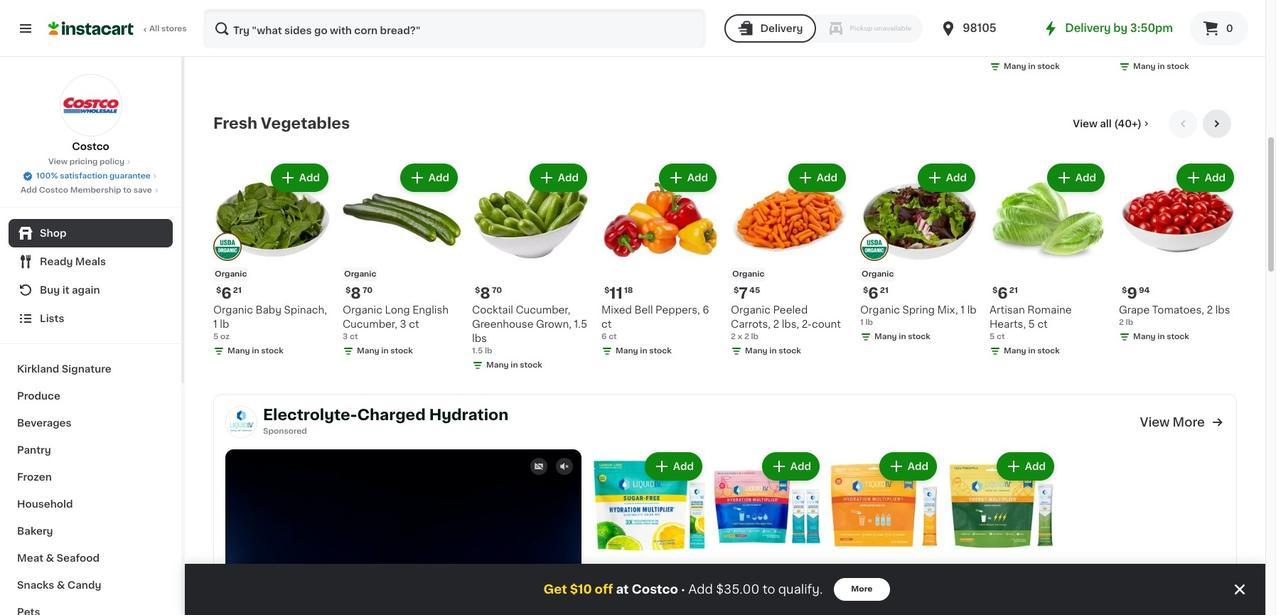 Task type: describe. For each thing, give the bounding box(es) containing it.
$ for organic spring mix, 1 lb
[[864, 287, 869, 295]]

service type group
[[725, 14, 924, 43]]

0 button
[[1191, 11, 1249, 46]]

in for cocktail cucumber, greenhouse grown, 1.5 lbs
[[511, 361, 518, 369]]

spo
[[263, 428, 279, 436]]

many in stock for mixed bell peppers, 6 ct
[[616, 347, 672, 355]]

36 for 36 liquid i.v. hydration multiplier electrolyt
[[719, 568, 740, 583]]

add button for grape tomatoes, 2 lbs
[[1179, 165, 1233, 191]]

i.v. inside liquid i.v. immune support tangerine
[[862, 588, 875, 598]]

x
[[738, 333, 743, 341]]

seafood
[[57, 553, 100, 563]]

mandarins,
[[861, 21, 916, 31]]

ready meals button
[[9, 248, 173, 276]]

stock for organic baby spinach, 1 lb
[[261, 347, 284, 355]]

off
[[595, 584, 614, 595]]

100%
[[36, 172, 58, 180]]

$ for liquid i.v. immune support tangerine
[[832, 569, 837, 577]]

in for organic bananas, 3 lbs
[[770, 48, 777, 56]]

36 liquid i.v. sugar-free hydration multiplier
[[594, 568, 699, 615]]

view pricing policy
[[48, 158, 125, 166]]

(40+)
[[1115, 119, 1142, 129]]

item badge image for organic baby spinach, 1 lb
[[213, 232, 242, 261]]

21 for spring
[[881, 287, 889, 295]]

2 down grape
[[1120, 319, 1125, 327]]

peppers,
[[656, 305, 700, 315]]

$ for mixed bell peppers, 6 ct
[[605, 287, 610, 295]]

save
[[133, 186, 152, 194]]

delivery by 3:50pm
[[1066, 23, 1174, 33]]

kirkland signature link
[[9, 356, 173, 383]]

many for green seedless grapes, 3 lbs
[[1004, 63, 1027, 70]]

household
[[17, 499, 73, 509]]

in for mandarins, 5 lbs
[[899, 48, 907, 56]]

mixed bell peppers, 6 ct 6 ct
[[602, 305, 710, 341]]

baby
[[256, 305, 282, 315]]

bananas, 3 lbs 3 lb
[[213, 21, 285, 42]]

organic blueberries, 18 oz 18 oz
[[1120, 21, 1235, 56]]

view for view pricing policy
[[48, 158, 68, 166]]

lbs inside cocktail cucumber, greenhouse grown, 1.5 lbs 1.5 lb
[[472, 334, 487, 344]]

sugar-
[[643, 588, 676, 598]]

lbs,
[[782, 319, 800, 329]]

lb inside green seedless grapes, 3 lbs 3 lb
[[997, 48, 1005, 56]]

add button for liquid i.v. hydration multiplier electrolyt
[[764, 454, 819, 479]]

lbs inside the grape tomatoes, 2 lbs 2 lb
[[1216, 305, 1231, 315]]

many for grape tomatoes, 2 lbs
[[1134, 333, 1156, 341]]

2 right the strawberries,
[[411, 21, 417, 31]]

liquid inside liquid i.v. immune support tangerine
[[829, 588, 859, 598]]

98105 button
[[941, 9, 1026, 48]]

meat
[[17, 553, 43, 563]]

it
[[62, 285, 69, 295]]

english
[[413, 305, 449, 315]]

3:50pm
[[1131, 23, 1174, 33]]

many in stock down the search field
[[487, 48, 543, 56]]

many down the search field
[[487, 48, 509, 56]]

2 right 'x'
[[745, 333, 750, 341]]

11
[[610, 286, 623, 301]]

grapes,
[[990, 35, 1029, 45]]

delivery for delivery by 3:50pm
[[1066, 23, 1112, 33]]

kirkland signature
[[17, 364, 111, 374]]

stock for bananas, 3 lbs
[[261, 48, 284, 56]]

buy it again link
[[9, 276, 173, 304]]

oz inside organic baby spinach, 1 lb 5 oz
[[220, 333, 230, 341]]

many for organic bananas, 3 lbs
[[746, 48, 768, 56]]

produce
[[17, 391, 60, 401]]

3 organic bananas, 3 lbs 3 lb
[[731, 1, 846, 42]]

many in stock for green seedless grapes, 3 lbs
[[1004, 63, 1061, 70]]

many for bananas, 3 lbs
[[228, 48, 250, 56]]

2 down the strawberries,
[[343, 34, 348, 42]]

in for green seedless grapes, 3 lbs
[[1029, 63, 1036, 70]]

$ 7 45
[[734, 286, 761, 301]]

to inside 'get $10 off at costco • add $35.00 to qualify.'
[[763, 584, 776, 595]]

many in stock for organic bananas, 3 lbs
[[746, 48, 802, 56]]

green
[[990, 21, 1021, 31]]

snacks & candy
[[17, 580, 101, 590]]

add for liquid i.v. hydration multiplier electrolyt
[[791, 462, 812, 472]]

18 for 11
[[624, 287, 633, 295]]

get $10 off at costco • add $35.00 to qualify.
[[544, 584, 823, 595]]

instacart logo image
[[48, 20, 134, 37]]

fresh vegetables
[[213, 116, 350, 131]]

costco link
[[59, 74, 122, 154]]

all stores
[[149, 25, 187, 33]]

lb inside the grape tomatoes, 2 lbs 2 lb
[[1127, 319, 1134, 327]]

stock for organic bananas, 3 lbs
[[779, 48, 802, 56]]

delivery for delivery
[[761, 23, 804, 33]]

6 for organic spring mix, 1 lb
[[869, 286, 879, 301]]

organic inside organic long english cucumber, 3 ct 3 ct
[[343, 305, 383, 315]]

add button for liquid i.v. immune support tangerine
[[881, 454, 936, 479]]

add button for organic long english cucumber, 3 ct
[[402, 165, 457, 191]]

1 vertical spatial 1.5
[[472, 347, 483, 355]]

all stores link
[[48, 9, 188, 48]]

add costco membership to save link
[[21, 185, 161, 196]]

carrots,
[[731, 319, 771, 329]]

lb inside 8 mandarins, 5 lbs 5 lb
[[868, 34, 875, 42]]

lb inside 3 organic bananas, 3 lbs 3 lb
[[738, 34, 746, 42]]

add button for organic baby spinach, 1 lb
[[272, 165, 327, 191]]

view all (40+)
[[1074, 119, 1142, 129]]

liquid for 36 liquid i.v. sugar-free hydration multiplier
[[594, 588, 625, 598]]

2 left 48
[[221, 1, 231, 16]]

•
[[681, 584, 686, 595]]

cucumber, inside cocktail cucumber, greenhouse grown, 1.5 lbs 1.5 lb
[[516, 305, 571, 315]]

hydration inside 36 liquid i.v. sugar-free hydration multiplier
[[594, 602, 644, 612]]

add for organic baby spinach, 1 lb
[[299, 173, 320, 183]]

costco inside "add costco membership to save" link
[[39, 186, 68, 194]]

fresh
[[213, 116, 257, 131]]

ready meals
[[40, 257, 106, 267]]

in for organic blueberries, 18 oz
[[1158, 63, 1166, 70]]

Search field
[[205, 10, 705, 47]]

add for mixed bell peppers, 6 ct
[[688, 173, 709, 183]]

many in stock for cocktail cucumber, greenhouse grown, 1.5 lbs
[[487, 361, 543, 369]]

add for grape tomatoes, 2 lbs
[[1206, 173, 1226, 183]]

48
[[233, 2, 244, 10]]

policy
[[100, 158, 125, 166]]

signature
[[62, 364, 111, 374]]

6 down mixed
[[602, 333, 607, 341]]

i.v. for 36 liquid i.v. sugar-free hydration multiplier
[[627, 588, 641, 598]]

grape tomatoes, 2 lbs 2 lb
[[1120, 305, 1231, 327]]

3 36 from the left
[[837, 568, 857, 583]]

add for organic long english cucumber, 3 ct
[[429, 173, 450, 183]]

8 mandarins, 5 lbs 5 lb
[[861, 1, 942, 42]]

produce link
[[9, 383, 173, 410]]

$ for organic long english cucumber, 3 ct
[[346, 287, 351, 295]]

many for organic spring mix, 1 lb
[[875, 333, 898, 341]]

snacks
[[17, 580, 54, 590]]

0 vertical spatial more
[[1173, 416, 1206, 428]]

organic peeled carrots, 2 lbs, 2-count 2 x 2 lb
[[731, 305, 841, 341]]

cocktail cucumber, greenhouse grown, 1.5 lbs 1.5 lb
[[472, 305, 588, 355]]

liquid i.v. fueling life's adventures image
[[226, 406, 258, 438]]

guarantee
[[110, 172, 151, 180]]

many for artisan romaine hearts, 5 ct
[[1004, 347, 1027, 355]]

& for snacks
[[57, 580, 65, 590]]

in for organic peeled carrots, 2 lbs, 2-count
[[770, 347, 777, 355]]

meals
[[75, 257, 106, 267]]

candy
[[67, 580, 101, 590]]

1 horizontal spatial 1.5
[[574, 319, 588, 329]]

lb inside strawberries, 2 lbs 2 lb
[[350, 34, 357, 42]]

liquid i.v. immune support tangerine
[[829, 588, 923, 615]]

strawberries, 2 lbs 2 lb
[[343, 21, 435, 42]]

$ for strawberries, 2 lbs
[[346, 2, 351, 10]]

7
[[739, 286, 748, 301]]

support
[[829, 602, 869, 612]]

lbs inside strawberries, 2 lbs 2 lb
[[420, 21, 435, 31]]

lb inside organic baby spinach, 1 lb 5 oz
[[220, 319, 229, 329]]

organic long english cucumber, 3 ct 3 ct
[[343, 305, 449, 341]]

lb inside bananas, 3 lbs 3 lb
[[220, 34, 228, 42]]

hydration inside electrolyte-charged hydration spo nsored
[[429, 407, 509, 422]]

$ for bananas, 3 lbs
[[216, 2, 221, 10]]

immune
[[878, 588, 919, 598]]

43
[[369, 2, 379, 10]]

by
[[1114, 23, 1128, 33]]

snacks & candy link
[[9, 572, 173, 599]]

item carousel region
[[213, 110, 1238, 383]]

organic inside organic baby spinach, 1 lb 5 oz
[[213, 305, 253, 315]]

stock for organic peeled carrots, 2 lbs, 2-count
[[779, 347, 802, 355]]

stock for organic long english cucumber, 3 ct
[[391, 347, 413, 355]]

pantry link
[[9, 437, 173, 464]]

45
[[750, 287, 761, 295]]

artisan
[[990, 305, 1026, 315]]

add button for organic peeled carrots, 2 lbs, 2-count
[[790, 165, 845, 191]]

many in stock for artisan romaine hearts, 5 ct
[[1004, 347, 1061, 355]]

all
[[149, 25, 160, 33]]

mixed
[[602, 305, 632, 315]]

long
[[385, 305, 410, 315]]

add inside 'get $10 off at costco • add $35.00 to qualify.'
[[689, 584, 713, 595]]

stock for mixed bell peppers, 6 ct
[[650, 347, 672, 355]]

liquid for 36 liquid i.v. hydration multiplier electrolyt
[[711, 588, 742, 598]]

add for artisan romaine hearts, 5 ct
[[1076, 173, 1097, 183]]

product group containing 11
[[602, 161, 720, 360]]

lb inside organic peeled carrots, 2 lbs, 2-count 2 x 2 lb
[[752, 333, 759, 341]]

hearts,
[[990, 319, 1027, 329]]

kirkland
[[17, 364, 59, 374]]

peeled
[[774, 305, 808, 315]]



Task type: vqa. For each thing, say whether or not it's contained in the screenshot.
the about
no



Task type: locate. For each thing, give the bounding box(es) containing it.
1.5 right grown,
[[574, 319, 588, 329]]

add for organic spring mix, 1 lb
[[947, 173, 967, 183]]

in for artisan romaine hearts, 5 ct
[[1029, 347, 1036, 355]]

2 right tomatoes,
[[1208, 305, 1214, 315]]

get
[[544, 584, 567, 595]]

2 bananas, from the left
[[774, 21, 819, 31]]

many for mixed bell peppers, 6 ct
[[616, 347, 639, 355]]

in down mixed bell peppers, 6 ct 6 ct
[[640, 347, 648, 355]]

cucumber, up grown,
[[516, 305, 571, 315]]

1 horizontal spatial hydration
[[594, 602, 644, 612]]

pricing
[[70, 158, 98, 166]]

$ 6 21 up organic spring mix, 1 lb 1 lb
[[864, 286, 889, 301]]

lbs inside 3 organic bananas, 3 lbs 3 lb
[[831, 21, 846, 31]]

0 horizontal spatial view
[[48, 158, 68, 166]]

21
[[233, 287, 242, 295], [881, 287, 889, 295], [1010, 287, 1019, 295]]

many in stock down bananas, 3 lbs 3 lb on the left top of the page
[[228, 48, 284, 56]]

qualify.
[[779, 584, 823, 595]]

& right meat
[[46, 553, 54, 563]]

2 horizontal spatial 18
[[1224, 21, 1235, 31]]

costco inside 'get $10 off at costco • add $35.00 to qualify.'
[[632, 584, 679, 595]]

ready meals link
[[9, 248, 173, 276]]

cucumber, down long
[[343, 319, 398, 329]]

to right $35.00
[[763, 584, 776, 595]]

1 vertical spatial more
[[852, 585, 873, 593]]

100% satisfaction guarantee button
[[22, 168, 159, 182]]

many down organic baby spinach, 1 lb 5 oz
[[228, 347, 250, 355]]

2 vertical spatial view
[[1141, 416, 1171, 428]]

in for organic long english cucumber, 3 ct
[[382, 347, 389, 355]]

many for mandarins, 5 lbs
[[875, 48, 898, 56]]

18 right the "blueberries,"
[[1224, 21, 1235, 31]]

2 left lbs,
[[774, 319, 780, 329]]

stock for artisan romaine hearts, 5 ct
[[1038, 347, 1061, 355]]

$ 6 21
[[216, 286, 242, 301], [864, 286, 889, 301], [993, 286, 1019, 301]]

in for bananas, 3 lbs
[[252, 48, 259, 56]]

liquid up support
[[829, 588, 859, 598]]

many down mixed bell peppers, 6 ct 6 ct
[[616, 347, 639, 355]]

in down the grape tomatoes, 2 lbs 2 lb
[[1158, 333, 1166, 341]]

many down greenhouse
[[487, 361, 509, 369]]

add costco membership to save
[[21, 186, 152, 194]]

0 horizontal spatial 1
[[213, 319, 218, 329]]

1 vertical spatial to
[[763, 584, 776, 595]]

in down organic blueberries, 18 oz 18 oz
[[1158, 63, 1166, 70]]

$ inside the $ 7 45
[[734, 287, 739, 295]]

2 horizontal spatial view
[[1141, 416, 1171, 428]]

liquid right the $10 in the left bottom of the page
[[594, 588, 625, 598]]

many in stock down organic baby spinach, 1 lb 5 oz
[[228, 347, 284, 355]]

bakery
[[17, 526, 53, 536]]

2 $ 6 21 from the left
[[864, 286, 889, 301]]

many in stock for organic peeled carrots, 2 lbs, 2-count
[[746, 347, 802, 355]]

costco up the 'view pricing policy' link
[[72, 142, 109, 152]]

costco inside costco link
[[72, 142, 109, 152]]

costco logo image
[[59, 74, 122, 137]]

18 down by
[[1120, 48, 1128, 56]]

$11.18 element
[[990, 0, 1108, 18]]

stock for grape tomatoes, 2 lbs
[[1168, 333, 1190, 341]]

cucumber, inside organic long english cucumber, 3 ct 3 ct
[[343, 319, 398, 329]]

stock for cocktail cucumber, greenhouse grown, 1.5 lbs
[[520, 361, 543, 369]]

1 horizontal spatial costco
[[72, 142, 109, 152]]

shop link
[[9, 219, 173, 248]]

$
[[216, 2, 221, 10], [346, 2, 351, 10], [475, 2, 480, 10], [605, 2, 610, 10], [216, 287, 221, 295], [346, 287, 351, 295], [475, 287, 480, 295], [605, 287, 610, 295], [734, 287, 739, 295], [864, 287, 869, 295], [993, 287, 998, 295], [1123, 287, 1128, 295], [832, 569, 837, 577]]

green seedless grapes, 3 lbs 3 lb
[[990, 21, 1069, 56]]

0 vertical spatial view
[[1074, 119, 1098, 129]]

costco down 100%
[[39, 186, 68, 194]]

meat & seafood
[[17, 553, 100, 563]]

romaine
[[1028, 305, 1072, 315]]

0 horizontal spatial i.v.
[[627, 588, 641, 598]]

5 inside organic baby spinach, 1 lb 5 oz
[[213, 333, 219, 341]]

1 vertical spatial costco
[[39, 186, 68, 194]]

18 right 11
[[624, 287, 633, 295]]

$ 2 48
[[216, 1, 244, 16]]

2 vertical spatial oz
[[220, 333, 230, 341]]

lbs inside bananas, 3 lbs 3 lb
[[271, 21, 285, 31]]

0 horizontal spatial $ 6 21
[[216, 286, 242, 301]]

1 horizontal spatial to
[[763, 584, 776, 595]]

spinach,
[[284, 305, 327, 315]]

2 liquid from the left
[[711, 588, 742, 598]]

1 horizontal spatial 18
[[1120, 48, 1128, 56]]

many in stock for organic blueberries, 18 oz
[[1134, 63, 1190, 70]]

many in stock down mixed bell peppers, 6 ct 6 ct
[[616, 347, 672, 355]]

18
[[1224, 21, 1235, 31], [1120, 48, 1128, 56], [624, 287, 633, 295]]

more
[[1173, 416, 1206, 428], [852, 585, 873, 593]]

5
[[918, 21, 925, 31], [861, 34, 866, 42], [1029, 319, 1036, 329], [213, 333, 219, 341], [990, 333, 995, 341]]

in down organic long english cucumber, 3 ct 3 ct
[[382, 347, 389, 355]]

many for cocktail cucumber, greenhouse grown, 1.5 lbs
[[487, 361, 509, 369]]

2 vertical spatial hydration
[[594, 602, 644, 612]]

add for liquid i.v. immune support tangerine
[[908, 462, 929, 472]]

0 horizontal spatial more
[[852, 585, 873, 593]]

0 horizontal spatial costco
[[39, 186, 68, 194]]

many for organic baby spinach, 1 lb
[[228, 347, 250, 355]]

0 vertical spatial hydration
[[429, 407, 509, 422]]

product group containing 9
[[1120, 161, 1238, 346]]

0 vertical spatial 1.5
[[574, 319, 588, 329]]

in down artisan romaine hearts, 5 ct 5 ct
[[1029, 347, 1036, 355]]

2 item badge image from the left
[[861, 232, 889, 261]]

1 horizontal spatial delivery
[[1066, 23, 1112, 33]]

add for organic peeled carrots, 2 lbs, 2-count
[[817, 173, 838, 183]]

in down organic peeled carrots, 2 lbs, 2-count 2 x 2 lb
[[770, 347, 777, 355]]

frozen
[[17, 472, 52, 482]]

lists link
[[9, 304, 173, 333]]

delivery inside button
[[761, 23, 804, 33]]

1 horizontal spatial &
[[57, 580, 65, 590]]

$ for organic peeled carrots, 2 lbs, 2-count
[[734, 287, 739, 295]]

i.v. down 06
[[862, 588, 875, 598]]

lists
[[40, 314, 64, 324]]

add for liquid i.v. sugar-free hydration multiplier
[[673, 462, 694, 472]]

delivery
[[1066, 23, 1112, 33], [761, 23, 804, 33]]

0 horizontal spatial to
[[123, 186, 132, 194]]

lbs inside 8 mandarins, 5 lbs 5 lb
[[927, 21, 942, 31]]

many in stock for bananas, 3 lbs
[[228, 48, 284, 56]]

delivery button
[[725, 14, 816, 43]]

2 vertical spatial costco
[[632, 584, 679, 595]]

8 inside 8 mandarins, 5 lbs 5 lb
[[869, 1, 879, 16]]

lb inside cocktail cucumber, greenhouse grown, 1.5 lbs 1.5 lb
[[485, 347, 493, 355]]

i.v. left sugar-
[[627, 588, 641, 598]]

item badge image for organic spring mix, 1 lb
[[861, 232, 889, 261]]

1 horizontal spatial $ 6 21
[[864, 286, 889, 301]]

many in stock down artisan romaine hearts, 5 ct 5 ct
[[1004, 347, 1061, 355]]

ready
[[40, 257, 73, 267]]

1 vertical spatial 18
[[1120, 48, 1128, 56]]

$ inside $ 36 06
[[832, 569, 837, 577]]

2 36 from the left
[[719, 568, 740, 583]]

stock for green seedless grapes, 3 lbs
[[1038, 63, 1061, 70]]

0 vertical spatial cucumber,
[[516, 305, 571, 315]]

add button for cocktail cucumber, greenhouse grown, 1.5 lbs
[[531, 165, 586, 191]]

$ for organic baby spinach, 1 lb
[[216, 287, 221, 295]]

in down delivery button
[[770, 48, 777, 56]]

liquid inside 36 liquid i.v. sugar-free hydration multiplier
[[594, 588, 625, 598]]

3 $ 6 21 from the left
[[993, 286, 1019, 301]]

many down hearts,
[[1004, 347, 1027, 355]]

many down organic spring mix, 1 lb 1 lb
[[875, 333, 898, 341]]

36 inside 36 liquid i.v. sugar-free hydration multiplier
[[602, 568, 622, 583]]

bananas, inside bananas, 3 lbs 3 lb
[[213, 21, 259, 31]]

$ 6 21 for artisan romaine hearts, 5 ct
[[993, 286, 1019, 301]]

36 inside 36 button
[[954, 568, 974, 583]]

6 for artisan romaine hearts, 5 ct
[[998, 286, 1009, 301]]

many in stock for organic baby spinach, 1 lb
[[228, 347, 284, 355]]

count
[[812, 319, 841, 329]]

more button
[[835, 578, 890, 601]]

electrolyte-
[[263, 407, 357, 422]]

0 horizontal spatial 18
[[624, 287, 633, 295]]

in down green seedless grapes, 3 lbs 3 lb
[[1029, 63, 1036, 70]]

item badge image
[[213, 232, 242, 261], [861, 232, 889, 261]]

add button for liquid i.v. sugar-free hydration multiplier
[[646, 454, 701, 479]]

many for organic peeled carrots, 2 lbs, 2-count
[[746, 347, 768, 355]]

liquid up the multiplier
[[711, 588, 742, 598]]

6 up artisan
[[998, 286, 1009, 301]]

1 vertical spatial oz
[[1130, 48, 1140, 56]]

i.v. inside 36 liquid i.v. sugar-free hydration multiplier
[[627, 588, 641, 598]]

1 for spinach,
[[213, 319, 218, 329]]

$ 9 94
[[1123, 286, 1151, 301]]

1 inside organic baby spinach, 1 lb 5 oz
[[213, 319, 218, 329]]

1 item badge image from the left
[[213, 232, 242, 261]]

add button for artisan romaine hearts, 5 ct
[[1049, 165, 1104, 191]]

lb
[[220, 34, 228, 42], [350, 34, 357, 42], [738, 34, 746, 42], [868, 34, 875, 42], [997, 48, 1005, 56], [968, 305, 977, 315], [866, 319, 874, 327], [1127, 319, 1134, 327], [220, 319, 229, 329], [752, 333, 759, 341], [485, 347, 493, 355]]

12
[[351, 1, 367, 16]]

many in stock down the grape tomatoes, 2 lbs 2 lb
[[1134, 333, 1190, 341]]

view for view more
[[1141, 416, 1171, 428]]

70
[[492, 2, 502, 10], [622, 2, 632, 10], [363, 287, 373, 295], [492, 287, 502, 295]]

2 21 from the left
[[881, 287, 889, 295]]

many in stock for organic spring mix, 1 lb
[[875, 333, 931, 341]]

in down cocktail cucumber, greenhouse grown, 1.5 lbs 1.5 lb
[[511, 361, 518, 369]]

many for organic long english cucumber, 3 ct
[[357, 347, 380, 355]]

artisan romaine hearts, 5 ct 5 ct
[[990, 305, 1072, 341]]

21 up artisan
[[1010, 287, 1019, 295]]

1 liquid from the left
[[594, 588, 625, 598]]

satisfaction
[[60, 172, 108, 180]]

many in stock for grape tomatoes, 2 lbs
[[1134, 333, 1190, 341]]

in down the search field
[[511, 48, 518, 56]]

$ inside '$ 9 94'
[[1123, 287, 1128, 295]]

liquid
[[594, 588, 625, 598], [711, 588, 742, 598], [829, 588, 859, 598]]

8
[[480, 1, 491, 16], [610, 1, 620, 16], [869, 1, 879, 16], [351, 286, 361, 301], [480, 286, 491, 301]]

0 horizontal spatial cucumber,
[[343, 319, 398, 329]]

nsored
[[279, 428, 307, 436]]

in down organic baby spinach, 1 lb 5 oz
[[252, 347, 259, 355]]

0 vertical spatial costco
[[72, 142, 109, 152]]

6 for organic baby spinach, 1 lb
[[221, 286, 232, 301]]

beverages link
[[9, 410, 173, 437]]

hydration inside 36 liquid i.v. hydration multiplier electrolyt
[[761, 588, 810, 598]]

many down bananas, 3 lbs 3 lb on the left top of the page
[[228, 48, 250, 56]]

2 i.v. from the left
[[745, 588, 758, 598]]

6 up organic spring mix, 1 lb 1 lb
[[869, 286, 879, 301]]

1 36 from the left
[[602, 568, 622, 583]]

0 vertical spatial 18
[[1224, 21, 1235, 31]]

36 button
[[946, 450, 1058, 615]]

organic inside organic blueberries, 18 oz 18 oz
[[1120, 21, 1159, 31]]

in for mixed bell peppers, 6 ct
[[640, 347, 648, 355]]

1 horizontal spatial 1
[[861, 319, 864, 327]]

2 horizontal spatial liquid
[[829, 588, 859, 598]]

0 horizontal spatial hydration
[[429, 407, 509, 422]]

more inside button
[[852, 585, 873, 593]]

in down the mandarins,
[[899, 48, 907, 56]]

3 i.v. from the left
[[862, 588, 875, 598]]

0 horizontal spatial 21
[[233, 287, 242, 295]]

$12.43 element
[[1120, 0, 1238, 18]]

0 horizontal spatial item badge image
[[213, 232, 242, 261]]

organic inside 3 organic bananas, 3 lbs 3 lb
[[731, 21, 771, 31]]

3 21 from the left
[[1010, 287, 1019, 295]]

to
[[123, 186, 132, 194], [763, 584, 776, 595]]

21 for baby
[[233, 287, 242, 295]]

$ 6 21 for organic spring mix, 1 lb
[[864, 286, 889, 301]]

many down 3:50pm
[[1134, 63, 1156, 70]]

tomatoes,
[[1153, 305, 1205, 315]]

many in stock down organic peeled carrots, 2 lbs, 2-count 2 x 2 lb
[[746, 347, 802, 355]]

1.5 down greenhouse
[[472, 347, 483, 355]]

treatment tracker modal dialog
[[185, 564, 1266, 615]]

in down bananas, 3 lbs 3 lb on the left top of the page
[[252, 48, 259, 56]]

many in stock down organic blueberries, 18 oz 18 oz
[[1134, 63, 1190, 70]]

& left candy
[[57, 580, 65, 590]]

many down the mandarins,
[[875, 48, 898, 56]]

$ 6 21 for organic baby spinach, 1 lb
[[216, 286, 242, 301]]

many in stock down the mandarins,
[[875, 48, 931, 56]]

2 left 'x'
[[731, 333, 736, 341]]

2 horizontal spatial costco
[[632, 584, 679, 595]]

multiplier
[[711, 602, 758, 612]]

0 horizontal spatial bananas,
[[213, 21, 259, 31]]

$ for grape tomatoes, 2 lbs
[[1123, 287, 1128, 295]]

many down carrots, on the bottom of the page
[[746, 347, 768, 355]]

meat & seafood link
[[9, 545, 173, 572]]

& for meat
[[46, 553, 54, 563]]

1
[[961, 305, 965, 315], [861, 319, 864, 327], [213, 319, 218, 329]]

1 horizontal spatial 21
[[881, 287, 889, 295]]

1 vertical spatial hydration
[[761, 588, 810, 598]]

2 horizontal spatial 1
[[961, 305, 965, 315]]

6 up organic baby spinach, 1 lb 5 oz
[[221, 286, 232, 301]]

3 liquid from the left
[[829, 588, 859, 598]]

0
[[1227, 23, 1234, 33]]

36 for 36
[[954, 568, 974, 583]]

0 horizontal spatial 1.5
[[472, 347, 483, 355]]

organic spring mix, 1 lb 1 lb
[[861, 305, 977, 327]]

2 vertical spatial 18
[[624, 287, 633, 295]]

stock
[[261, 48, 284, 56], [520, 48, 543, 56], [779, 48, 802, 56], [909, 48, 931, 56], [1038, 63, 1061, 70], [1168, 63, 1190, 70], [909, 333, 931, 341], [1168, 333, 1190, 341], [261, 347, 284, 355], [391, 347, 413, 355], [650, 347, 672, 355], [779, 347, 802, 355], [1038, 347, 1061, 355], [520, 361, 543, 369]]

in for grape tomatoes, 2 lbs
[[1158, 333, 1166, 341]]

stock for organic blueberries, 18 oz
[[1168, 63, 1190, 70]]

add button
[[272, 165, 327, 191], [402, 165, 457, 191], [531, 165, 586, 191], [661, 165, 716, 191], [790, 165, 845, 191], [920, 165, 975, 191], [1049, 165, 1104, 191], [1179, 165, 1233, 191], [646, 454, 701, 479], [764, 454, 819, 479], [881, 454, 936, 479], [999, 454, 1054, 479]]

$35.00
[[716, 584, 760, 595]]

$ for artisan romaine hearts, 5 ct
[[993, 287, 998, 295]]

many in stock for organic long english cucumber, 3 ct
[[357, 347, 413, 355]]

ct
[[409, 319, 419, 329], [602, 319, 612, 329], [1038, 319, 1048, 329], [350, 333, 358, 341], [609, 333, 617, 341], [997, 333, 1006, 341]]

buy
[[40, 285, 60, 295]]

1 $ 6 21 from the left
[[216, 286, 242, 301]]

i.v. up the multiplier
[[745, 588, 758, 598]]

product group
[[602, 0, 720, 57], [213, 161, 331, 360], [343, 161, 461, 360], [472, 161, 590, 374], [602, 161, 720, 360], [731, 161, 849, 360], [861, 161, 979, 346], [990, 161, 1108, 360], [1120, 161, 1238, 346], [594, 450, 706, 615], [711, 450, 823, 615], [829, 450, 940, 615], [946, 450, 1058, 615]]

0 vertical spatial oz
[[1120, 35, 1131, 45]]

bananas, inside 3 organic bananas, 3 lbs 3 lb
[[774, 21, 819, 31]]

1 horizontal spatial i.v.
[[745, 588, 758, 598]]

1 horizontal spatial more
[[1173, 416, 1206, 428]]

1 i.v. from the left
[[627, 588, 641, 598]]

grape
[[1120, 305, 1150, 315]]

charged
[[357, 407, 426, 422]]

bakery link
[[9, 518, 173, 545]]

electrolyte-charged hydration spo nsored
[[263, 407, 509, 436]]

organic inside organic peeled carrots, 2 lbs, 2-count 2 x 2 lb
[[731, 305, 771, 315]]

$ inside $ 2 48
[[216, 2, 221, 10]]

to down guarantee
[[123, 186, 132, 194]]

&
[[46, 553, 54, 563], [57, 580, 65, 590]]

0 vertical spatial &
[[46, 553, 54, 563]]

many down grape
[[1134, 333, 1156, 341]]

None search field
[[203, 9, 707, 48]]

mix,
[[938, 305, 959, 315]]

cocktail
[[472, 305, 514, 315]]

0 vertical spatial to
[[123, 186, 132, 194]]

view for view all (40+)
[[1074, 119, 1098, 129]]

add button for organic spring mix, 1 lb
[[920, 165, 975, 191]]

4 36 from the left
[[954, 568, 974, 583]]

many in stock for mandarins, 5 lbs
[[875, 48, 931, 56]]

$ 11 18
[[605, 286, 633, 301]]

view inside popup button
[[1074, 119, 1098, 129]]

2 horizontal spatial 21
[[1010, 287, 1019, 295]]

product group containing 7
[[731, 161, 849, 360]]

21 up organic spring mix, 1 lb 1 lb
[[881, 287, 889, 295]]

in for organic spring mix, 1 lb
[[899, 333, 907, 341]]

2 horizontal spatial $ 6 21
[[993, 286, 1019, 301]]

6
[[221, 286, 232, 301], [869, 286, 879, 301], [998, 286, 1009, 301], [703, 305, 710, 315], [602, 333, 607, 341]]

bell
[[635, 305, 653, 315]]

98105
[[963, 23, 997, 33]]

liquid inside 36 liquid i.v. hydration multiplier electrolyt
[[711, 588, 742, 598]]

many down the 'grapes,'
[[1004, 63, 1027, 70]]

many in stock
[[228, 48, 284, 56], [487, 48, 543, 56], [746, 48, 802, 56], [875, 48, 931, 56], [1004, 63, 1061, 70], [1134, 63, 1190, 70], [875, 333, 931, 341], [1134, 333, 1190, 341], [228, 347, 284, 355], [357, 347, 413, 355], [616, 347, 672, 355], [746, 347, 802, 355], [1004, 347, 1061, 355], [487, 361, 543, 369]]

1 21 from the left
[[233, 287, 242, 295]]

greenhouse
[[472, 319, 534, 329]]

in down organic spring mix, 1 lb 1 lb
[[899, 333, 907, 341]]

vegetables
[[261, 116, 350, 131]]

$ 6 21 up artisan
[[993, 286, 1019, 301]]

stock for mandarins, 5 lbs
[[909, 48, 931, 56]]

add button for mixed bell peppers, 6 ct
[[661, 165, 716, 191]]

21 for romaine
[[1010, 287, 1019, 295]]

many in stock down delivery button
[[746, 48, 802, 56]]

many in stock down cocktail cucumber, greenhouse grown, 1.5 lbs 1.5 lb
[[487, 361, 543, 369]]

1 horizontal spatial view
[[1074, 119, 1098, 129]]

i.v. inside 36 liquid i.v. hydration multiplier electrolyt
[[745, 588, 758, 598]]

6 right peppers,
[[703, 305, 710, 315]]

beverages
[[17, 418, 72, 428]]

18 for blueberries,
[[1224, 21, 1235, 31]]

2 horizontal spatial hydration
[[761, 588, 810, 598]]

$ for cocktail cucumber, greenhouse grown, 1.5 lbs
[[475, 287, 480, 295]]

buy it again
[[40, 285, 100, 295]]

organic inside organic spring mix, 1 lb 1 lb
[[861, 305, 901, 315]]

1 vertical spatial &
[[57, 580, 65, 590]]

shop
[[40, 228, 66, 238]]

0 horizontal spatial delivery
[[761, 23, 804, 33]]

$ inside $ 12 43
[[346, 2, 351, 10]]

18 inside $ 11 18
[[624, 287, 633, 295]]

36 inside 36 liquid i.v. hydration multiplier electrolyt
[[719, 568, 740, 583]]

frozen link
[[9, 464, 173, 491]]

3
[[739, 1, 749, 16], [261, 21, 268, 31], [822, 21, 828, 31], [213, 34, 219, 42], [731, 34, 736, 42], [1032, 35, 1038, 45], [990, 48, 995, 56], [400, 319, 407, 329], [343, 333, 348, 341]]

1 horizontal spatial liquid
[[711, 588, 742, 598]]

2 horizontal spatial i.v.
[[862, 588, 875, 598]]

$ 6 21 up organic baby spinach, 1 lb 5 oz
[[216, 286, 242, 301]]

lbs inside green seedless grapes, 3 lbs 3 lb
[[1041, 35, 1056, 45]]

i.v. for 36 liquid i.v. hydration multiplier electrolyt
[[745, 588, 758, 598]]

36 for 36 liquid i.v. sugar-free hydration multiplier
[[602, 568, 622, 583]]

$ inside $ 11 18
[[605, 287, 610, 295]]

1 horizontal spatial bananas,
[[774, 21, 819, 31]]

21 up organic baby spinach, 1 lb 5 oz
[[233, 287, 242, 295]]

add for cocktail cucumber, greenhouse grown, 1.5 lbs
[[558, 173, 579, 183]]

1 horizontal spatial cucumber,
[[516, 305, 571, 315]]

costco left '•'
[[632, 584, 679, 595]]

1 for mix,
[[961, 305, 965, 315]]

1 bananas, from the left
[[213, 21, 259, 31]]

sponsored badge image
[[602, 45, 645, 53]]

0 horizontal spatial liquid
[[594, 588, 625, 598]]

delivery by 3:50pm link
[[1043, 20, 1174, 37]]

many in stock down organic long english cucumber, 3 ct 3 ct
[[357, 347, 413, 355]]

many down organic long english cucumber, 3 ct 3 ct
[[357, 347, 380, 355]]

many in stock down green seedless grapes, 3 lbs 3 lb
[[1004, 63, 1061, 70]]

view pricing policy link
[[48, 156, 133, 168]]

many for organic blueberries, 18 oz
[[1134, 63, 1156, 70]]

many down delivery button
[[746, 48, 768, 56]]

spring
[[903, 305, 935, 315]]

1 vertical spatial cucumber,
[[343, 319, 398, 329]]

1 vertical spatial view
[[48, 158, 68, 166]]

many in stock down organic spring mix, 1 lb 1 lb
[[875, 333, 931, 341]]

0 horizontal spatial &
[[46, 553, 54, 563]]

1 horizontal spatial item badge image
[[861, 232, 889, 261]]



